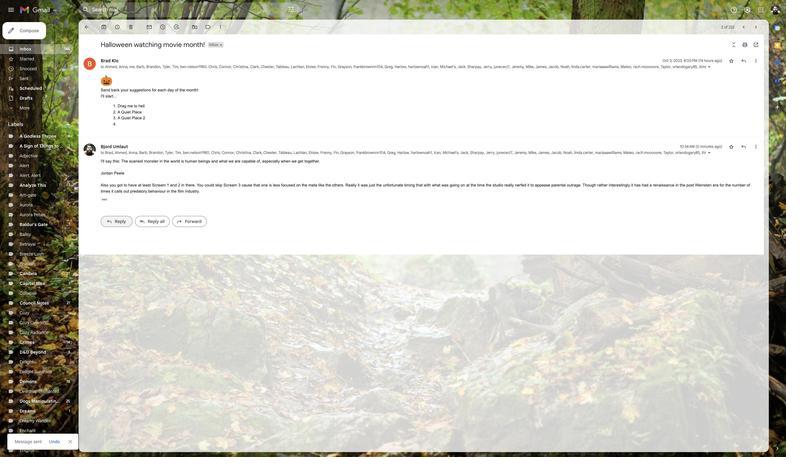 Task type: vqa. For each thing, say whether or not it's contained in the screenshot.
has
yes



Task type: locate. For each thing, give the bounding box(es) containing it.
at up predatory
[[138, 183, 141, 188]]

1 vertical spatial tyler
[[165, 151, 173, 155]]

ben.nelson1980 up the human
[[183, 151, 209, 155]]

cozy up crimes
[[20, 330, 29, 336]]

to left appease
[[531, 183, 534, 188]]

have
[[128, 183, 137, 188]]

inbox link
[[20, 46, 31, 52]]

0 vertical spatial mateo
[[621, 65, 631, 69]]

compose
[[20, 28, 39, 33]]

orlandogary85 down 8:00 pm
[[673, 65, 697, 69]]

d&d
[[20, 350, 29, 355]]

1 vertical spatial brad
[[105, 151, 113, 155]]

place
[[132, 110, 142, 114], [132, 116, 142, 120]]

jeremy for to brad , ahmed , anna , barb , brandon , tyler , tim , ben.nelson1980 , chris , connor , christina , clark , chester , tableau , lachlan , eloise , franny , fin , grayson , frankbrownnn104 , greg , harlow , harlownoah1 , ican , michael's , jack , sharpay , jerry , junececi7 , jeremy , mike , james , jacob , noah , linda.carter , mariaaawilliams , mateo , rach.mooooore , taylor , orlandogary85 , ximmy
[[515, 151, 527, 155]]

3 left cause
[[238, 183, 241, 188]]

ben.nelson1980
[[180, 65, 207, 69], [183, 151, 209, 155]]

2 down hell
[[143, 116, 145, 120]]

fin for anna
[[334, 151, 339, 155]]

the left the post
[[680, 183, 686, 188]]

1 vertical spatial jerry
[[486, 151, 495, 155]]

enchanted
[[38, 389, 59, 395], [20, 438, 41, 444]]

suggestions
[[130, 88, 151, 92]]

the right day
[[180, 88, 185, 92]]

at left time
[[466, 183, 470, 188]]

of right day
[[175, 88, 178, 92]]

0 horizontal spatial at
[[138, 183, 141, 188]]

1 vertical spatial taylor
[[664, 151, 674, 155]]

2 i'll from the top
[[101, 159, 104, 164]]

tim up world
[[175, 151, 181, 155]]

0 vertical spatial not starred checkbox
[[729, 58, 735, 64]]

the right time
[[486, 183, 492, 188]]

0 vertical spatial harlow
[[395, 65, 406, 69]]

0 vertical spatial 3
[[238, 183, 241, 188]]

studio
[[493, 183, 503, 188]]

newer image
[[741, 24, 747, 30]]

and left there. on the left top of page
[[170, 183, 177, 188]]

1 horizontal spatial was
[[442, 183, 449, 188]]

1 horizontal spatial scream
[[224, 183, 237, 188]]

alert up the analyze this
[[31, 173, 41, 178]]

that left one
[[253, 183, 260, 188]]

jerry for to brad , ahmed , anna , barb , brandon , tyler , tim , ben.nelson1980 , chris , connor , christina , clark , chester , tableau , lachlan , eloise , franny , fin , grayson , frankbrownnn104 , greg , harlow , harlownoah1 , ican , michael's , jack , sharpay , jerry , junececi7 , jeremy , mike , james , jacob , noah , linda.carter , mariaaawilliams , mateo , rach.mooooore , taylor , orlandogary85 , ximmy
[[486, 151, 495, 155]]

1 vertical spatial aurora
[[20, 212, 33, 218]]

gmail image
[[20, 4, 53, 16]]

0 vertical spatial not starred image
[[729, 58, 735, 64]]

1 vertical spatial delight
[[20, 370, 33, 375]]

me
[[129, 65, 135, 69], [127, 104, 133, 108]]

frankbrownnn104 for anna
[[356, 151, 386, 155]]

list
[[79, 52, 786, 233]]

has
[[635, 183, 641, 188]]

beings
[[198, 159, 210, 164]]

more
[[20, 105, 30, 111]]

ximmy for to ahmed , anna , me , barb , brandon , tyler , tim , ben.nelson1980 , chris , connor , christina , clark , chester , tableau , lachlan , eloise , franny , fin , grayson , frankbrownnn104 , greg , harlow , harlownoah1 , ican , michael's , jack , sharpay , jerry , junececi7 , jeremy , mike , james , jacob , noah , linda.carter , mariaaawilliams , mateo , rach.mooooore , taylor , orlandogary85 , ximmy ,
[[699, 65, 710, 69]]

0 vertical spatial quiet
[[121, 110, 131, 114]]

0 vertical spatial mike
[[526, 65, 534, 69]]

undo
[[49, 440, 60, 445]]

1 vertical spatial orlandogary85
[[676, 151, 700, 155]]

inbox for inbox link on the top of page
[[20, 46, 31, 52]]

reply all link
[[135, 216, 170, 227]]

weinsten
[[695, 183, 712, 188]]

of right number
[[747, 183, 750, 188]]

1 for capital idea
[[69, 281, 70, 286]]

ximmy down minutes
[[702, 151, 713, 155]]

sharpay for to brad , ahmed , anna , barb , brandon , tyler , tim , ben.nelson1980 , chris , connor , christina , clark , chester , tableau , lachlan , eloise , franny , fin , grayson , frankbrownnn104 , greg , harlow , harlownoah1 , ican , michael's , jack , sharpay , jerry , junececi7 , jeremy , mike , james , jacob , noah , linda.carter , mariaaawilliams , mateo , rach.mooooore , taylor , orlandogary85 , ximmy
[[470, 151, 484, 155]]

grayson
[[338, 65, 352, 69], [341, 151, 354, 155]]

anna down the 'halloween'
[[119, 65, 128, 69]]

0 vertical spatial chris
[[208, 65, 217, 69]]

outrage.
[[567, 183, 582, 188]]

of inside send back your suggestions for each day of the month! i'll start... drag me to hell a quiet place a quiet place 2
[[175, 88, 178, 92]]

cozy down council
[[20, 311, 29, 316]]

junececi7 for to ahmed , anna , me , barb , brandon , tyler , tim , ben.nelson1980 , chris , connor , christina , clark , chester , tableau , lachlan , eloise , franny , fin , grayson , frankbrownnn104 , greg , harlow , harlownoah1 , ican , michael's , jack , sharpay , jerry , junececi7 , jeremy , mike , james , jacob , noah , linda.carter , mariaaawilliams , mateo , rach.mooooore , taylor , orlandogary85 , ximmy ,
[[494, 65, 510, 69]]

1 vertical spatial tim
[[175, 151, 181, 155]]

1 vertical spatial ago)
[[715, 144, 722, 149]]

ahmed down brad klo
[[105, 65, 117, 69]]

1 vertical spatial noah
[[564, 151, 572, 155]]

art-gate
[[20, 193, 36, 198]]

1 place from the top
[[132, 110, 142, 114]]

and right "beings"
[[211, 159, 218, 164]]

not starred checkbox right hours
[[729, 58, 735, 64]]

labels image
[[205, 24, 211, 30]]

a
[[118, 110, 120, 114], [118, 116, 120, 120], [20, 134, 23, 139], [20, 143, 23, 149]]

sunshine
[[34, 370, 52, 375]]

1 cozy from the top
[[20, 311, 29, 316]]

not starred image right minutes
[[729, 144, 735, 150]]

0 vertical spatial alert
[[20, 163, 29, 169]]

3 cozy from the top
[[20, 330, 29, 336]]

2 we from the left
[[292, 159, 297, 164]]

rach.mooooore for to brad , ahmed , anna , barb , brandon , tyler , tim , ben.nelson1980 , chris , connor , christina , clark , chester , tableau , lachlan , eloise , franny , fin , grayson , frankbrownnn104 , greg , harlow , harlownoah1 , ican , michael's , jack , sharpay , jerry , junececi7 , jeremy , mike , james , jacob , noah , linda.carter , mariaaawilliams , mateo , rach.mooooore , taylor , orlandogary85 , ximmy
[[636, 151, 662, 155]]

10:34 am
[[680, 144, 695, 149]]

1 vertical spatial i'll
[[101, 159, 104, 164]]

ximmy for to brad , ahmed , anna , barb , brandon , tyler , tim , ben.nelson1980 , chris , connor , christina , clark , chester , tableau , lachlan , eloise , franny , fin , grayson , frankbrownnn104 , greg , harlow , harlownoah1 , ican , michael's , jack , sharpay , jerry , junececi7 , jeremy , mike , james , jacob , noah , linda.carter , mariaaawilliams , mateo , rach.mooooore , taylor , orlandogary85 , ximmy
[[702, 151, 713, 155]]

1 horizontal spatial alert
[[31, 173, 41, 178]]

brandon down halloween watching movie month!
[[146, 65, 161, 69]]

enchanted down 'enchant' link
[[20, 438, 41, 444]]

aurora down aurora link
[[20, 212, 33, 218]]

0 horizontal spatial scream
[[152, 183, 166, 188]]

1 vertical spatial mike
[[529, 151, 537, 155]]

1 i'll from the top
[[101, 94, 104, 98]]

mateo for to brad , ahmed , anna , barb , brandon , tyler , tim , ben.nelson1980 , chris , connor , christina , clark , chester , tableau , lachlan , eloise , franny , fin , grayson , frankbrownnn104 , greg , harlow , harlownoah1 , ican , michael's , jack , sharpay , jerry , junececi7 , jeremy , mike , james , jacob , noah , linda.carter , mariaaawilliams , mateo , rach.mooooore , taylor , orlandogary85 , ximmy
[[624, 151, 634, 155]]

1 horizontal spatial what
[[432, 183, 441, 188]]

inbox down labels icon
[[209, 42, 218, 47]]

Search mail text field
[[92, 7, 270, 13]]

tableau for me
[[276, 65, 289, 69]]

older image
[[753, 24, 759, 30]]

1 horizontal spatial we
[[292, 159, 297, 164]]

era
[[713, 183, 719, 188]]

0 horizontal spatial that
[[253, 183, 260, 188]]

what left are
[[219, 159, 228, 164]]

orlandogary85 for to brad , ahmed , anna , barb , brandon , tyler , tim , ben.nelson1980 , chris , connor , christina , clark , chester , tableau , lachlan , eloise , franny , fin , grayson , frankbrownnn104 , greg , harlow , harlownoah1 , ican , michael's , jack , sharpay , jerry , junececi7 , jeremy , mike , james , jacob , noah , linda.carter , mariaaawilliams , mateo , rach.mooooore , taylor , orlandogary85 , ximmy
[[676, 151, 700, 155]]

tim for anna
[[175, 151, 181, 155]]

for inside also you got to have at least scream 1 and 2 in there. you could skip scream 3 cause that one is less focused on the meta like the others. really it was just the unfortunate timing that with what was going on at the time the studio really nerfed it to appease parental outrage. though rather interestingly it has had a renaissance in the post weinsten era for the number of times it calls out predatory behaviour in the film industry.
[[720, 183, 725, 188]]

ahmed down 'umlaut'
[[115, 151, 127, 155]]

inbox up starred link
[[20, 46, 31, 52]]

dewdrop
[[31, 320, 48, 326], [20, 389, 37, 395]]

clark for me
[[250, 65, 259, 69]]

orlandogary85
[[673, 65, 697, 69], [676, 151, 700, 155]]

2 vertical spatial 2
[[178, 183, 180, 188]]

0 vertical spatial grayson
[[338, 65, 352, 69]]

dreams link
[[20, 409, 36, 414]]

tab list
[[769, 20, 786, 436]]

baldur's
[[20, 222, 37, 228]]

1 right idea
[[69, 281, 70, 286]]

that left with
[[416, 183, 423, 188]]

1 not starred image from the top
[[729, 58, 735, 64]]

baldur's gate
[[20, 222, 48, 228]]

to left the come
[[54, 143, 59, 149]]

1 aurora from the top
[[20, 202, 33, 208]]

to left hell
[[134, 104, 137, 108]]

it right nerfed
[[528, 183, 530, 188]]

linda.carter
[[572, 65, 591, 69], [574, 151, 593, 155]]

orlandogary85 down 10:34 am
[[676, 151, 700, 155]]

jacob for to brad , ahmed , anna , barb , brandon , tyler , tim , ben.nelson1980 , chris , connor , christina , clark , chester , tableau , lachlan , eloise , franny , fin , grayson , frankbrownnn104 , greg , harlow , harlownoah1 , ican , michael's , jack , sharpay , jerry , junececi7 , jeremy , mike , james , jacob , noah , linda.carter , mariaaawilliams , mateo , rach.mooooore , taylor , orlandogary85 , ximmy
[[551, 151, 562, 155]]

1 horizontal spatial reply
[[148, 219, 159, 225]]

rach.mooooore
[[633, 65, 659, 69], [636, 151, 662, 155]]

ximmy down (14 on the top right of the page
[[699, 65, 710, 69]]

0 vertical spatial for
[[152, 88, 157, 92]]

0 vertical spatial tyler
[[162, 65, 171, 69]]

2 delight from the top
[[20, 370, 33, 375]]

your
[[121, 88, 129, 92]]

0 vertical spatial fin
[[331, 65, 336, 69]]

delight sunshine
[[20, 370, 52, 375]]

1 horizontal spatial 2
[[178, 183, 180, 188]]

cozy
[[20, 311, 29, 316], [20, 320, 29, 326], [20, 330, 29, 336]]

0 horizontal spatial on
[[296, 183, 301, 188]]

could
[[205, 183, 214, 188]]

ximmy
[[699, 65, 710, 69], [702, 151, 713, 155]]

1 vertical spatial lachlan
[[294, 151, 307, 155]]

meta
[[309, 183, 317, 188]]

0 horizontal spatial inbox
[[20, 46, 31, 52]]

scream right skip
[[224, 183, 237, 188]]

chris for anna
[[211, 151, 220, 155]]

minutes
[[701, 144, 714, 149]]

scream up behaviour
[[152, 183, 166, 188]]

barb down watching
[[136, 65, 144, 69]]

🎃 image
[[101, 75, 113, 87]]

brad left klo
[[101, 58, 111, 64]]

0 vertical spatial tableau
[[276, 65, 289, 69]]

0 vertical spatial christina
[[233, 65, 248, 69]]

taylor
[[661, 65, 671, 69], [664, 151, 674, 155]]

it left 'calls'
[[111, 189, 113, 194]]

orlandogary85 for to ahmed , anna , me , barb , brandon , tyler , tim , ben.nelson1980 , chris , connor , christina , clark , chester , tableau , lachlan , eloise , franny , fin , grayson , frankbrownnn104 , greg , harlow , harlownoah1 , ican , michael's , jack , sharpay , jerry , junececi7 , jeremy , mike , james , jacob , noah , linda.carter , mariaaawilliams , mateo , rach.mooooore , taylor , orlandogary85 , ximmy ,
[[673, 65, 697, 69]]

0 horizontal spatial we
[[229, 159, 234, 164]]

1 for a sign of things to come
[[69, 144, 70, 148]]

1 not starred checkbox from the top
[[729, 58, 735, 64]]

1 horizontal spatial on
[[461, 183, 465, 188]]

me up suggestions at left
[[129, 65, 135, 69]]

ago) right minutes
[[715, 144, 722, 149]]

is right world
[[181, 159, 184, 164]]

mark as unread image
[[146, 24, 152, 30]]

eloise for anna
[[309, 151, 319, 155]]

0 vertical spatial connor
[[219, 65, 231, 69]]

None search field
[[79, 2, 300, 17]]

1 vertical spatial in
[[181, 183, 184, 188]]

halloween
[[101, 41, 132, 49]]

2 ago) from the top
[[715, 144, 722, 149]]

1 down 4
[[69, 144, 70, 148]]

2 left '222'
[[722, 25, 724, 29]]

1 vertical spatial fin
[[334, 151, 339, 155]]

grayson for anna
[[341, 151, 354, 155]]

capable
[[242, 159, 256, 164]]

move to image
[[192, 24, 198, 30]]

0 vertical spatial jeremy
[[512, 65, 524, 69]]

the
[[121, 159, 128, 164]]

1 vertical spatial ben.nelson1980
[[183, 151, 209, 155]]

not starred image for bjord umlaut
[[729, 144, 735, 150]]

10:34 am (0 minutes ago) cell
[[680, 144, 722, 150]]

0 vertical spatial ximmy
[[699, 65, 710, 69]]

aurora down art-gate
[[20, 202, 33, 208]]

0 vertical spatial jack
[[458, 65, 466, 69]]

for left each
[[152, 88, 157, 92]]

aurora link
[[20, 202, 33, 208]]

1 vertical spatial clark
[[253, 151, 262, 155]]

not starred image right hours
[[729, 58, 735, 64]]

Not starred checkbox
[[729, 58, 735, 64], [729, 144, 735, 150]]

month! right day
[[186, 88, 198, 92]]

in up film
[[181, 183, 184, 188]]

1 vertical spatial junececi7
[[497, 151, 513, 155]]

franny for me
[[318, 65, 329, 69]]

compose button
[[2, 22, 46, 39]]

0 vertical spatial ago)
[[715, 58, 722, 63]]

aurora
[[20, 202, 33, 208], [20, 212, 33, 218]]

scariest
[[129, 159, 143, 164]]

alert, alert
[[20, 173, 41, 178]]

3 down 14
[[68, 350, 70, 355]]

2 aurora from the top
[[20, 212, 33, 218]]

chris down inbox button
[[208, 65, 217, 69]]

chris up 'i'll say this: the scariest monster in the world is human beings and what we are capable of, especially when we get together.'
[[211, 151, 220, 155]]

alert up alert,
[[20, 163, 29, 169]]

3 inside also you got to have at least scream 1 and 2 in there. you could skip scream 3 cause that one is less focused on the meta like the others. really it was just the unfortunate timing that with what was going on at the time the studio really nerfed it to appease parental outrage. though rather interestingly it has had a renaissance in the post weinsten era for the number of times it calls out predatory behaviour in the film industry.
[[238, 183, 241, 188]]

lachlan for me
[[291, 65, 304, 69]]

1 vertical spatial barb
[[139, 151, 147, 155]]

we left get
[[292, 159, 297, 164]]

ben.nelson1980 down movie
[[180, 65, 207, 69]]

and inside also you got to have at least scream 1 and 2 in there. you could skip scream 3 cause that one is less focused on the meta like the others. really it was just the unfortunate timing that with what was going on at the time the studio really nerfed it to appease parental outrage. though rather interestingly it has had a renaissance in the post weinsten era for the number of times it calls out predatory behaviour in the film industry.
[[170, 183, 177, 188]]

me right drag on the top
[[127, 104, 133, 108]]

analyze
[[20, 183, 36, 188]]

in right monster
[[160, 159, 163, 164]]

1 vertical spatial me
[[127, 104, 133, 108]]

was left going
[[442, 183, 449, 188]]

james for to ahmed , anna , me , barb , brandon , tyler , tim , ben.nelson1980 , chris , connor , christina , clark , chester , tableau , lachlan , eloise , franny , fin , grayson , frankbrownnn104 , greg , harlow , harlownoah1 , ican , michael's , jack , sharpay , jerry , junececi7 , jeremy , mike , james , jacob , noah , linda.carter , mariaaawilliams , mateo , rach.mooooore , taylor , orlandogary85 , ximmy ,
[[536, 65, 547, 69]]

not starred checkbox for klo
[[729, 58, 735, 64]]

when
[[281, 159, 291, 164]]

for right the era
[[720, 183, 725, 188]]

2 quiet from the top
[[121, 116, 131, 120]]

21
[[67, 272, 70, 276], [67, 301, 70, 306]]

not starred image
[[729, 58, 735, 64], [729, 144, 735, 150]]

of inside labels navigation
[[34, 143, 38, 149]]

more image
[[217, 24, 224, 30]]

0 vertical spatial brandon
[[146, 65, 161, 69]]

settings image
[[744, 6, 751, 14]]

reply left all
[[148, 219, 159, 225]]

bjord umlaut
[[101, 144, 128, 150]]

of right sign
[[34, 143, 38, 149]]

brad klo
[[101, 58, 118, 64]]

ago)
[[715, 58, 722, 63], [715, 144, 722, 149]]

betrayal
[[20, 242, 36, 247]]

support image
[[730, 6, 738, 14]]

1 vertical spatial for
[[720, 183, 725, 188]]

1 vertical spatial linda.carter
[[574, 151, 593, 155]]

on right the focused on the top left of the page
[[296, 183, 301, 188]]

delight down delight link
[[20, 370, 33, 375]]

appease
[[535, 183, 550, 188]]

ican for to ahmed , anna , me , barb , brandon , tyler , tim , ben.nelson1980 , chris , connor , christina , clark , chester , tableau , lachlan , eloise , franny , fin , grayson , frankbrownnn104 , greg , harlow , harlownoah1 , ican , michael's , jack , sharpay , jerry , junececi7 , jeremy , mike , james , jacob , noah , linda.carter , mariaaawilliams , mateo , rach.mooooore , taylor , orlandogary85 , ximmy ,
[[431, 65, 438, 69]]

1 vertical spatial james
[[538, 151, 549, 155]]

1 reply from the left
[[115, 219, 126, 225]]

just
[[369, 183, 375, 188]]

delight
[[20, 360, 33, 365], [20, 370, 33, 375]]

tableau for anna
[[279, 151, 292, 155]]

1 horizontal spatial and
[[211, 159, 218, 164]]

i'll down send
[[101, 94, 104, 98]]

0 vertical spatial delight
[[20, 360, 33, 365]]

in right behaviour
[[167, 189, 170, 194]]

barb up scariest
[[139, 151, 147, 155]]

1 for scheduled
[[69, 86, 70, 91]]

is inside also you got to have at least scream 1 and 2 in there. you could skip scream 3 cause that one is less focused on the meta like the others. really it was just the unfortunate timing that with what was going on at the time the studio really nerfed it to appease parental outrage. though rather interestingly it has had a renaissance in the post weinsten era for the number of times it calls out predatory behaviour in the film industry.
[[269, 183, 272, 188]]

2 not starred image from the top
[[729, 144, 735, 150]]

0 vertical spatial i'll
[[101, 94, 104, 98]]

analyze this
[[20, 183, 46, 188]]

1 vertical spatial brandon
[[149, 151, 163, 155]]

greg for anna
[[387, 151, 396, 155]]

alert
[[20, 163, 29, 169], [31, 173, 41, 178]]

1 vertical spatial connor
[[222, 151, 234, 155]]

0 horizontal spatial and
[[170, 183, 177, 188]]

1 horizontal spatial 3
[[238, 183, 241, 188]]

what right with
[[432, 183, 441, 188]]

delight for delight link
[[20, 360, 33, 365]]

mariaaawilliams
[[593, 65, 619, 69], [595, 151, 622, 155]]

1 vertical spatial alert
[[31, 173, 41, 178]]

1 right least
[[167, 183, 169, 188]]

noah
[[561, 65, 570, 69], [564, 151, 572, 155]]

0 horizontal spatial was
[[361, 183, 368, 188]]

tyler up world
[[165, 151, 173, 155]]

we left are
[[229, 159, 234, 164]]

ago) right hours
[[715, 58, 722, 63]]

1 vertical spatial eloise
[[309, 151, 319, 155]]

ican
[[431, 65, 438, 69], [434, 151, 441, 155]]

month! inside send back your suggestions for each day of the month! i'll start... drag me to hell a quiet place a quiet place 2
[[186, 88, 198, 92]]

0 horizontal spatial reply
[[115, 219, 126, 225]]

frankbrownnn104 for me
[[354, 65, 383, 69]]

inbox inside button
[[209, 42, 218, 47]]

scream
[[152, 183, 166, 188], [224, 183, 237, 188]]

james for to brad , ahmed , anna , barb , brandon , tyler , tim , ben.nelson1980 , chris , connor , christina , clark , chester , tableau , lachlan , eloise , franny , fin , grayson , frankbrownnn104 , greg , harlow , harlownoah1 , ican , michael's , jack , sharpay , jerry , junececi7 , jeremy , mike , james , jacob , noah , linda.carter , mariaaawilliams , mateo , rach.mooooore , taylor , orlandogary85 , ximmy
[[538, 151, 549, 155]]

capital idea
[[20, 281, 45, 287]]

wander
[[36, 419, 51, 424]]

1 delight from the top
[[20, 360, 33, 365]]

2 cozy from the top
[[20, 320, 29, 326]]

2 21 from the top
[[67, 301, 70, 306]]

ago) inside "cell"
[[715, 58, 722, 63]]

0 vertical spatial ben.nelson1980
[[180, 65, 207, 69]]

1 horizontal spatial that
[[416, 183, 423, 188]]

1 vertical spatial ahmed
[[115, 151, 127, 155]]

also
[[101, 183, 109, 188]]

0 vertical spatial lachlan
[[291, 65, 304, 69]]

brandon up monster
[[149, 151, 163, 155]]

0 horizontal spatial 2
[[143, 116, 145, 120]]

0 horizontal spatial anna
[[119, 65, 128, 69]]

movie
[[163, 41, 182, 49]]

enchanted up manipulating
[[38, 389, 59, 395]]

1 21 from the top
[[67, 272, 70, 276]]

dreamy wander link
[[20, 419, 51, 424]]

0 vertical spatial ahmed
[[105, 65, 117, 69]]

2 vertical spatial cozy
[[20, 330, 29, 336]]

and
[[211, 159, 218, 164], [170, 183, 177, 188]]

i'll left say
[[101, 159, 104, 164]]

0 vertical spatial mariaaawilliams
[[593, 65, 619, 69]]

0 vertical spatial taylor
[[661, 65, 671, 69]]

1 ago) from the top
[[715, 58, 722, 63]]

to down brad klo
[[101, 65, 104, 69]]

was left just
[[361, 183, 368, 188]]

delight down d&d on the bottom left of page
[[20, 360, 33, 365]]

0 horizontal spatial what
[[219, 159, 228, 164]]

1 inside also you got to have at least scream 1 and 2 in there. you could skip scream 3 cause that one is less focused on the meta like the others. really it was just the unfortunate timing that with what was going on at the time the studio really nerfed it to appease parental outrage. though rather interestingly it has had a renaissance in the post weinsten era for the number of times it calls out predatory behaviour in the film industry.
[[167, 183, 169, 188]]

tyler down movie
[[162, 65, 171, 69]]

though
[[583, 183, 596, 188]]

add to tasks image
[[173, 24, 179, 30]]

analyze this link
[[20, 183, 46, 188]]

sharpay
[[468, 65, 481, 69], [470, 151, 484, 155]]

back to inbox image
[[84, 24, 90, 30]]

not starred checkbox right minutes
[[729, 144, 735, 150]]

0 vertical spatial is
[[181, 159, 184, 164]]

to up out
[[124, 183, 127, 188]]

breeze lush
[[20, 252, 44, 257]]

1 vertical spatial and
[[170, 183, 177, 188]]

0 vertical spatial cozy
[[20, 311, 29, 316]]

alert containing message sent
[[7, 14, 777, 450]]

bjord
[[101, 144, 112, 150]]

0 horizontal spatial in
[[160, 159, 163, 164]]

ago) inside cell
[[715, 144, 722, 149]]

1 vertical spatial frankbrownnn104
[[356, 151, 386, 155]]

reply down 'calls'
[[115, 219, 126, 225]]

on right going
[[461, 183, 465, 188]]

snooze image
[[160, 24, 166, 30]]

reply inside "link"
[[148, 219, 159, 225]]

to down bjord
[[101, 151, 104, 155]]

1 right gate
[[69, 222, 70, 227]]

show details image
[[708, 151, 712, 155]]

junececi7 for to brad , ahmed , anna , barb , brandon , tyler , tim , ben.nelson1980 , chris , connor , christina , clark , chester , tableau , lachlan , eloise , franny , fin , grayson , frankbrownnn104 , greg , harlow , harlownoah1 , ican , michael's , jack , sharpay , jerry , junececi7 , jeremy , mike , james , jacob , noah , linda.carter , mariaaawilliams , mateo , rach.mooooore , taylor , orlandogary85 , ximmy
[[497, 151, 513, 155]]

at
[[138, 183, 141, 188], [466, 183, 470, 188]]

greg
[[385, 65, 393, 69], [387, 151, 396, 155]]

delete image
[[128, 24, 134, 30]]

jeremy for to ahmed , anna , me , barb , brandon , tyler , tim , ben.nelson1980 , chris , connor , christina , clark , chester , tableau , lachlan , eloise , franny , fin , grayson , frankbrownnn104 , greg , harlow , harlownoah1 , ican , michael's , jack , sharpay , jerry , junececi7 , jeremy , mike , james , jacob , noah , linda.carter , mariaaawilliams , mateo , rach.mooooore , taylor , orlandogary85 , ximmy ,
[[512, 65, 524, 69]]

0 vertical spatial jerry
[[483, 65, 492, 69]]

2 reply from the left
[[148, 219, 159, 225]]

scheduled link
[[20, 86, 42, 91]]

manipulating
[[31, 399, 59, 405]]

inbox inside labels navigation
[[20, 46, 31, 52]]

mike
[[526, 65, 534, 69], [529, 151, 537, 155]]

1 vertical spatial chester
[[264, 151, 277, 155]]

2 inside also you got to have at least scream 1 and 2 in there. you could skip scream 3 cause that one is less focused on the meta like the others. really it was just the unfortunate timing that with what was going on at the time the studio really nerfed it to appease parental outrage. though rather interestingly it has had a renaissance in the post weinsten era for the number of times it calls out predatory behaviour in the film industry.
[[178, 183, 180, 188]]

not starred checkbox for umlaut
[[729, 144, 735, 150]]

cozy down cozy link
[[20, 320, 29, 326]]

1 vertical spatial harlow
[[398, 151, 409, 155]]

for
[[152, 88, 157, 92], [720, 183, 725, 188]]

tim down movie
[[172, 65, 178, 69]]

alert
[[7, 14, 777, 450]]

brad down bjord
[[105, 151, 113, 155]]

0 vertical spatial franny
[[318, 65, 329, 69]]

archive image
[[101, 24, 107, 30]]

0 horizontal spatial for
[[152, 88, 157, 92]]

0 vertical spatial dewdrop
[[31, 320, 48, 326]]

together.
[[305, 159, 320, 164]]

2 up film
[[178, 183, 180, 188]]

harlownoah1 for anna
[[411, 151, 432, 155]]

of,
[[257, 159, 261, 164]]

0 vertical spatial greg
[[385, 65, 393, 69]]

each
[[158, 88, 166, 92]]

oct 3, 2023, 8:00 pm (14 hours ago) cell
[[663, 58, 722, 64]]

calls
[[115, 189, 122, 194]]

month! down the move to image on the top left of page
[[184, 41, 205, 49]]

time
[[60, 399, 70, 405]]

1 vertical spatial jeremy
[[515, 151, 527, 155]]

labels navigation
[[0, 20, 79, 458]]

0 vertical spatial frankbrownnn104
[[354, 65, 383, 69]]

2 not starred checkbox from the top
[[729, 144, 735, 150]]

0 vertical spatial anna
[[119, 65, 128, 69]]

to
[[101, 65, 104, 69], [134, 104, 137, 108], [54, 143, 59, 149], [101, 151, 104, 155], [124, 183, 127, 188], [531, 183, 534, 188]]

0 vertical spatial 21
[[67, 272, 70, 276]]

council notes
[[20, 301, 49, 306]]



Task type: describe. For each thing, give the bounding box(es) containing it.
crimes link
[[20, 340, 34, 346]]

for inside send back your suggestions for each day of the month! i'll start... drag me to hell a quiet place a quiet place 2
[[152, 88, 157, 92]]

michael's for to brad , ahmed , anna , barb , brandon , tyler , tim , ben.nelson1980 , chris , connor , christina , clark , chester , tableau , lachlan , eloise , franny , fin , grayson , frankbrownnn104 , greg , harlow , harlownoah1 , ican , michael's , jack , sharpay , jerry , junececi7 , jeremy , mike , james , jacob , noah , linda.carter , mariaaawilliams , mateo , rach.mooooore , taylor , orlandogary85 , ximmy
[[443, 151, 459, 155]]

dewdrop enchanted
[[20, 389, 59, 395]]

0 vertical spatial brad
[[101, 58, 111, 64]]

drafts
[[20, 96, 33, 101]]

report spam image
[[114, 24, 120, 30]]

linda.carter for to brad , ahmed , anna , barb , brandon , tyler , tim , ben.nelson1980 , chris , connor , christina , clark , chester , tableau , lachlan , eloise , franny , fin , grayson , frankbrownnn104 , greg , harlow , harlownoah1 , ican , michael's , jack , sharpay , jerry , junececi7 , jeremy , mike , james , jacob , noah , linda.carter , mariaaawilliams , mateo , rach.mooooore , taylor , orlandogary85 , ximmy
[[574, 151, 593, 155]]

the left world
[[164, 159, 169, 164]]

mariaaawilliams for to ahmed , anna , me , barb , brandon , tyler , tim , ben.nelson1980 , chris , connor , christina , clark , chester , tableau , lachlan , eloise , franny , fin , grayson , frankbrownnn104 , greg , harlow , harlownoah1 , ican , michael's , jack , sharpay , jerry , junececi7 , jeremy , mike , james , jacob , noah , linda.carter , mariaaawilliams , mateo , rach.mooooore , taylor , orlandogary85 , ximmy ,
[[593, 65, 619, 69]]

gate
[[38, 222, 48, 228]]

dogs manipulating time
[[20, 399, 70, 405]]

klo
[[112, 58, 118, 64]]

snoozed
[[20, 66, 37, 72]]

main menu image
[[7, 6, 15, 14]]

christina for me
[[233, 65, 248, 69]]

reply for reply
[[115, 219, 126, 225]]

scheduled
[[20, 86, 42, 91]]

reply for reply all
[[148, 219, 159, 225]]

2 place from the top
[[132, 116, 142, 120]]

0 vertical spatial what
[[219, 159, 228, 164]]

connor for me
[[219, 65, 231, 69]]

alert, alert link
[[20, 173, 41, 178]]

2 inside send back your suggestions for each day of the month! i'll start... drag me to hell a quiet place a quiet place 2
[[143, 116, 145, 120]]

dreamy
[[20, 419, 35, 424]]

1 that from the left
[[253, 183, 260, 188]]

(14
[[699, 58, 703, 63]]

greg for me
[[385, 65, 393, 69]]

time
[[477, 183, 485, 188]]

less
[[273, 183, 280, 188]]

inbox button
[[208, 42, 219, 48]]

1 for dreams
[[69, 409, 70, 414]]

me inside send back your suggestions for each day of the month! i'll start... drag me to hell a quiet place a quiet place 2
[[127, 104, 133, 108]]

jack for to ahmed , anna , me , barb , brandon , tyler , tim , ben.nelson1980 , chris , connor , christina , clark , chester , tableau , lachlan , eloise , franny , fin , grayson , frankbrownnn104 , greg , harlow , harlownoah1 , ican , michael's , jack , sharpay , jerry , junececi7 , jeremy , mike , james , jacob , noah , linda.carter , mariaaawilliams , mateo , rach.mooooore , taylor , orlandogary85 , ximmy ,
[[458, 65, 466, 69]]

monster
[[144, 159, 158, 164]]

betrayal link
[[20, 242, 36, 247]]

1 for baldur's gate
[[69, 222, 70, 227]]

a sign of things to come link
[[20, 143, 72, 149]]

tim for me
[[172, 65, 178, 69]]

reply link
[[101, 216, 133, 227]]

the left time
[[471, 183, 476, 188]]

connor for anna
[[222, 151, 234, 155]]

the inside send back your suggestions for each day of the month! i'll start... drag me to hell a quiet place a quiet place 2
[[180, 88, 185, 92]]

brutality
[[20, 261, 36, 267]]

0 vertical spatial me
[[129, 65, 135, 69]]

had
[[642, 183, 649, 188]]

clark for anna
[[253, 151, 262, 155]]

enigma link
[[20, 448, 34, 454]]

there.
[[186, 183, 196, 188]]

1 horizontal spatial in
[[167, 189, 170, 194]]

barb for anna
[[139, 151, 147, 155]]

the right just
[[376, 183, 382, 188]]

harlownoah1 for me
[[408, 65, 429, 69]]

show trimmed content image
[[101, 198, 108, 202]]

times
[[101, 189, 110, 194]]

taylor for to brad , ahmed , anna , barb , brandon , tyler , tim , ben.nelson1980 , chris , connor , christina , clark , chester , tableau , lachlan , eloise , franny , fin , grayson , frankbrownnn104 , greg , harlow , harlownoah1 , ican , michael's , jack , sharpay , jerry , junececi7 , jeremy , mike , james , jacob , noah , linda.carter , mariaaawilliams , mateo , rach.mooooore , taylor , orlandogary85 , ximmy
[[664, 151, 674, 155]]

6
[[68, 96, 70, 100]]

candela
[[20, 271, 37, 277]]

2 on from the left
[[461, 183, 465, 188]]

beyond
[[30, 350, 46, 355]]

mike for to ahmed , anna , me , barb , brandon , tyler , tim , ben.nelson1980 , chris , connor , christina , clark , chester , tableau , lachlan , eloise , franny , fin , grayson , frankbrownnn104 , greg , harlow , harlownoah1 , ican , michael's , jack , sharpay , jerry , junececi7 , jeremy , mike , james , jacob , noah , linda.carter , mariaaawilliams , mateo , rach.mooooore , taylor , orlandogary85 , ximmy ,
[[526, 65, 534, 69]]

franny for anna
[[321, 151, 332, 155]]

d&d beyond
[[20, 350, 46, 355]]

art-gate link
[[20, 193, 36, 198]]

collapse link
[[20, 291, 37, 296]]

1 vertical spatial anna
[[129, 151, 137, 155]]

behaviour
[[148, 189, 166, 194]]

noah for to ahmed , anna , me , barb , brandon , tyler , tim , ben.nelson1980 , chris , connor , christina , clark , chester , tableau , lachlan , eloise , franny , fin , grayson , frankbrownnn104 , greg , harlow , harlownoah1 , ican , michael's , jack , sharpay , jerry , junececi7 , jeremy , mike , james , jacob , noah , linda.carter , mariaaawilliams , mateo , rach.mooooore , taylor , orlandogary85 , ximmy ,
[[561, 65, 570, 69]]

aurora for aurora link
[[20, 202, 33, 208]]

jack for to brad , ahmed , anna , barb , brandon , tyler , tim , ben.nelson1980 , chris , connor , christina , clark , chester , tableau , lachlan , eloise , franny , fin , grayson , frankbrownnn104 , greg , harlow , harlownoah1 , ican , michael's , jack , sharpay , jerry , junececi7 , jeremy , mike , james , jacob , noah , linda.carter , mariaaawilliams , mateo , rach.mooooore , taylor , orlandogary85 , ximmy
[[460, 151, 468, 155]]

rach.mooooore for to ahmed , anna , me , barb , brandon , tyler , tim , ben.nelson1980 , chris , connor , christina , clark , chester , tableau , lachlan , eloise , franny , fin , grayson , frankbrownnn104 , greg , harlow , harlownoah1 , ican , michael's , jack , sharpay , jerry , junececi7 , jeremy , mike , james , jacob , noah , linda.carter , mariaaawilliams , mateo , rach.mooooore , taylor , orlandogary85 , ximmy ,
[[633, 65, 659, 69]]

dewdrop enchanted link
[[20, 389, 59, 395]]

harlow for me
[[395, 65, 406, 69]]

sent
[[20, 76, 29, 81]]

interestingly
[[609, 183, 630, 188]]

21 for candela
[[67, 272, 70, 276]]

2 at from the left
[[466, 183, 470, 188]]

1 scream from the left
[[152, 183, 166, 188]]

sent
[[33, 440, 42, 445]]

1 quiet from the top
[[121, 110, 131, 114]]

sharpay for to ahmed , anna , me , barb , brandon , tyler , tim , ben.nelson1980 , chris , connor , christina , clark , chester , tableau , lachlan , eloise , franny , fin , grayson , frankbrownnn104 , greg , harlow , harlownoah1 , ican , michael's , jack , sharpay , jerry , junececi7 , jeremy , mike , james , jacob , noah , linda.carter , mariaaawilliams , mateo , rach.mooooore , taylor , orlandogary85 , ximmy ,
[[468, 65, 481, 69]]

8:00 pm
[[684, 58, 698, 63]]

chester for me
[[261, 65, 274, 69]]

all
[[160, 219, 165, 225]]

0 vertical spatial month!
[[184, 41, 205, 49]]

gate
[[28, 193, 36, 198]]

barb for me
[[136, 65, 144, 69]]

alert,
[[20, 173, 30, 178]]

council notes link
[[20, 301, 49, 306]]

delight for delight sunshine
[[20, 370, 33, 375]]

undo alert
[[47, 437, 62, 448]]

post
[[687, 183, 694, 188]]

enchanted link
[[20, 438, 41, 444]]

to inside send back your suggestions for each day of the month! i'll start... drag me to hell a quiet place a quiet place 2
[[134, 104, 137, 108]]

search mail image
[[80, 4, 92, 15]]

1 on from the left
[[296, 183, 301, 188]]

1 we from the left
[[229, 159, 234, 164]]

dreamy wander
[[20, 419, 51, 424]]

are
[[235, 159, 241, 164]]

of left '222'
[[724, 25, 728, 29]]

it right really
[[358, 183, 360, 188]]

aurora for aurora petals
[[20, 212, 33, 218]]

cause
[[242, 183, 252, 188]]

chris for me
[[208, 65, 217, 69]]

day
[[168, 88, 174, 92]]

renaissance in
[[653, 183, 679, 188]]

parental
[[552, 183, 566, 188]]

get
[[298, 159, 303, 164]]

d&d beyond link
[[20, 350, 46, 355]]

of inside also you got to have at least scream 1 and 2 in there. you could skip scream 3 cause that one is less focused on the meta like the others. really it was just the unfortunate timing that with what was going on at the time the studio really nerfed it to appease parental outrage. though rather interestingly it has had a renaissance in the post weinsten era for the number of times it calls out predatory behaviour in the film industry.
[[747, 183, 750, 188]]

drag
[[118, 104, 126, 108]]

demons
[[20, 379, 37, 385]]

mike for to brad , ahmed , anna , barb , brandon , tyler , tim , ben.nelson1980 , chris , connor , christina , clark , chester , tableau , lachlan , eloise , franny , fin , grayson , frankbrownnn104 , greg , harlow , harlownoah1 , ican , michael's , jack , sharpay , jerry , junececi7 , jeremy , mike , james , jacob , noah , linda.carter , mariaaawilliams , mateo , rach.mooooore , taylor , orlandogary85 , ximmy
[[529, 151, 537, 155]]

chester for anna
[[264, 151, 277, 155]]

mateo for to ahmed , anna , me , barb , brandon , tyler , tim , ben.nelson1980 , chris , connor , christina , clark , chester , tableau , lachlan , eloise , franny , fin , grayson , frankbrownnn104 , greg , harlow , harlownoah1 , ican , michael's , jack , sharpay , jerry , junececi7 , jeremy , mike , james , jacob , noah , linda.carter , mariaaawilliams , mateo , rach.mooooore , taylor , orlandogary85 , ximmy ,
[[621, 65, 631, 69]]

4
[[68, 134, 70, 139]]

to inside labels navigation
[[54, 143, 59, 149]]

labels heading
[[8, 122, 65, 128]]

ican for to brad , ahmed , anna , barb , brandon , tyler , tim , ben.nelson1980 , chris , connor , christina , clark , chester , tableau , lachlan , eloise , franny , fin , grayson , frankbrownnn104 , greg , harlow , harlownoah1 , ican , michael's , jack , sharpay , jerry , junececi7 , jeremy , mike , james , jacob , noah , linda.carter , mariaaawilliams , mateo , rach.mooooore , taylor , orlandogary85 , ximmy
[[434, 151, 441, 155]]

industry.
[[185, 189, 200, 194]]

art-
[[20, 193, 28, 198]]

noah for to brad , ahmed , anna , barb , brandon , tyler , tim , ben.nelson1980 , chris , connor , christina , clark , chester , tableau , lachlan , eloise , franny , fin , grayson , frankbrownnn104 , greg , harlow , harlownoah1 , ican , michael's , jack , sharpay , jerry , junececi7 , jeremy , mike , james , jacob , noah , linda.carter , mariaaawilliams , mateo , rach.mooooore , taylor , orlandogary85 , ximmy
[[564, 151, 572, 155]]

2 scream from the left
[[224, 183, 237, 188]]

inbox for inbox button
[[209, 42, 218, 47]]

1 vertical spatial dewdrop
[[20, 389, 37, 395]]

the right like
[[326, 183, 331, 188]]

ben.nelson1980 for anna
[[183, 151, 209, 155]]

capital
[[20, 281, 35, 287]]

you got
[[110, 183, 123, 188]]

brandon for anna
[[149, 151, 163, 155]]

1 vertical spatial enchanted
[[20, 438, 41, 444]]

notes
[[37, 301, 49, 306]]

grayson for me
[[338, 65, 352, 69]]

fin for me
[[331, 65, 336, 69]]

brandon for me
[[146, 65, 161, 69]]

i'll say this: the scariest monster in the world is human beings and what we are capable of, especially when we get together.
[[101, 159, 320, 164]]

lachlan for anna
[[294, 151, 307, 155]]

0 vertical spatial enchanted
[[38, 389, 59, 395]]

going
[[450, 183, 460, 188]]

really
[[505, 183, 514, 188]]

jerry for to ahmed , anna , me , barb , brandon , tyler , tim , ben.nelson1980 , chris , connor , christina , clark , chester , tableau , lachlan , eloise , franny , fin , grayson , frankbrownnn104 , greg , harlow , harlownoah1 , ican , michael's , jack , sharpay , jerry , junececi7 , jeremy , mike , james , jacob , noah , linda.carter , mariaaawilliams , mateo , rach.mooooore , taylor , orlandogary85 , ximmy ,
[[483, 65, 492, 69]]

eloise for me
[[306, 65, 316, 69]]

show details image
[[708, 65, 712, 69]]

tyler for me
[[162, 65, 171, 69]]

like
[[319, 183, 325, 188]]

starred link
[[20, 56, 34, 62]]

not starred image for brad klo
[[729, 58, 735, 64]]

send
[[101, 88, 110, 92]]

the left film
[[171, 189, 177, 194]]

advanced search options image
[[285, 3, 297, 16]]

a godless throne
[[20, 134, 57, 139]]

especially
[[262, 159, 280, 164]]

3 inside labels navigation
[[68, 350, 70, 355]]

1 was from the left
[[361, 183, 368, 188]]

linda.carter for to ahmed , anna , me , barb , brandon , tyler , tim , ben.nelson1980 , chris , connor , christina , clark , chester , tableau , lachlan , eloise , franny , fin , grayson , frankbrownnn104 , greg , harlow , harlownoah1 , ican , michael's , jack , sharpay , jerry , junececi7 , jeremy , mike , james , jacob , noah , linda.carter , mariaaawilliams , mateo , rach.mooooore , taylor , orlandogary85 , ximmy ,
[[572, 65, 591, 69]]

more button
[[0, 103, 74, 113]]

1 at from the left
[[138, 183, 141, 188]]

the left meta
[[302, 183, 307, 188]]

cozy for cozy link
[[20, 311, 29, 316]]

jacob for to ahmed , anna , me , barb , brandon , tyler , tim , ben.nelson1980 , chris , connor , christina , clark , chester , tableau , lachlan , eloise , franny , fin , grayson , frankbrownnn104 , greg , harlow , harlownoah1 , ican , michael's , jack , sharpay , jerry , junececi7 , jeremy , mike , james , jacob , noah , linda.carter , mariaaawilliams , mateo , rach.mooooore , taylor , orlandogary85 , ximmy ,
[[549, 65, 559, 69]]

ballsy link
[[20, 232, 31, 237]]

michael's for to ahmed , anna , me , barb , brandon , tyler , tim , ben.nelson1980 , chris , connor , christina , clark , chester , tableau , lachlan , eloise , franny , fin , grayson , frankbrownnn104 , greg , harlow , harlownoah1 , ican , michael's , jack , sharpay , jerry , junececi7 , jeremy , mike , james , jacob , noah , linda.carter , mariaaawilliams , mateo , rach.mooooore , taylor , orlandogary85 , ximmy ,
[[440, 65, 456, 69]]

cozy radiance
[[20, 330, 49, 336]]

i'll inside send back your suggestions for each day of the month! i'll start... drag me to hell a quiet place a quiet place 2
[[101, 94, 104, 98]]

skip
[[215, 183, 222, 188]]

mariaaawilliams for to brad , ahmed , anna , barb , brandon , tyler , tim , ben.nelson1980 , chris , connor , christina , clark , chester , tableau , lachlan , eloise , franny , fin , grayson , frankbrownnn104 , greg , harlow , harlownoah1 , ican , michael's , jack , sharpay , jerry , junececi7 , jeremy , mike , james , jacob , noah , linda.carter , mariaaawilliams , mateo , rach.mooooore , taylor , orlandogary85 , ximmy
[[595, 151, 622, 155]]

drafts link
[[20, 96, 33, 101]]

dogs manipulating time link
[[20, 399, 70, 405]]

0 vertical spatial 2
[[722, 25, 724, 29]]

collapse
[[20, 291, 37, 296]]

jordan
[[101, 171, 113, 176]]

come
[[60, 143, 72, 149]]

2 of 222
[[722, 25, 735, 29]]

adjective link
[[20, 153, 38, 159]]

ben.nelson1980 for me
[[180, 65, 207, 69]]

harlow for anna
[[398, 151, 409, 155]]

21 for council notes
[[67, 301, 70, 306]]

2 horizontal spatial in
[[181, 183, 184, 188]]

222
[[729, 25, 735, 29]]

cozy for cozy radiance
[[20, 330, 29, 336]]

cozy for cozy dewdrop
[[20, 320, 29, 326]]

film
[[178, 189, 184, 194]]

what inside also you got to have at least scream 1 and 2 in there. you could skip scream 3 cause that one is less focused on the meta like the others. really it was just the unfortunate timing that with what was going on at the time the studio really nerfed it to appease parental outrage. though rather interestingly it has had a renaissance in the post weinsten era for the number of times it calls out predatory behaviour in the film industry.
[[432, 183, 441, 188]]

sent link
[[20, 76, 29, 81]]

taylor for to ahmed , anna , me , barb , brandon , tyler , tim , ben.nelson1980 , chris , connor , christina , clark , chester , tableau , lachlan , eloise , franny , fin , grayson , frankbrownnn104 , greg , harlow , harlownoah1 , ican , michael's , jack , sharpay , jerry , junececi7 , jeremy , mike , james , jacob , noah , linda.carter , mariaaawilliams , mateo , rach.mooooore , taylor , orlandogary85 , ximmy ,
[[661, 65, 671, 69]]

0 vertical spatial and
[[211, 159, 218, 164]]

christina for anna
[[236, 151, 251, 155]]

alert link
[[20, 163, 29, 169]]

with
[[424, 183, 431, 188]]

halloween watching movie month!
[[101, 41, 205, 49]]

snoozed link
[[20, 66, 37, 72]]

list containing brad klo
[[79, 52, 786, 233]]

it left the has
[[631, 183, 633, 188]]

tyler for anna
[[165, 151, 173, 155]]

human
[[185, 159, 197, 164]]

the left number
[[726, 183, 731, 188]]

2 that from the left
[[416, 183, 423, 188]]

1 for analyze this
[[69, 183, 70, 188]]

2 was from the left
[[442, 183, 449, 188]]



